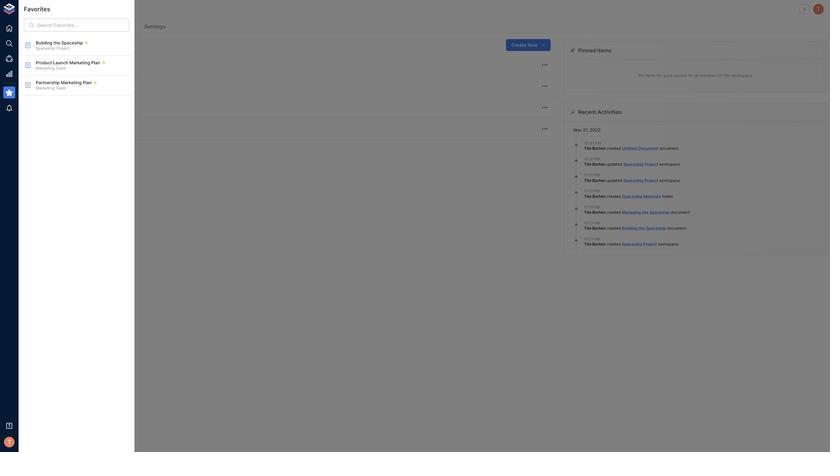 Task type: vqa. For each thing, say whether or not it's contained in the screenshot.


Task type: locate. For each thing, give the bounding box(es) containing it.
spaceship project down building the spaceship
[[36, 46, 70, 51]]

0 vertical spatial spaceship project
[[40, 5, 100, 13]]

marketing team down 'product'
[[36, 66, 66, 71]]

building down documents link on the top of page
[[36, 40, 52, 45]]

document inside 01:14 pm tim burton created managing the spaceship document .
[[671, 210, 690, 215]]

01:15 for updated
[[585, 173, 593, 177]]

created down 01:13 pm tim burton created building the spaceship document .
[[607, 242, 621, 247]]

1 vertical spatial marketing team
[[36, 86, 66, 91]]

nov
[[574, 127, 582, 132]]

the
[[53, 40, 60, 45], [69, 81, 77, 86], [643, 210, 649, 215], [639, 226, 645, 231]]

pm inside 01:15 pm tim burton created spaceship materials folder .
[[594, 189, 600, 193]]

project
[[76, 5, 100, 13], [56, 46, 70, 51], [645, 162, 659, 167], [645, 178, 659, 183], [644, 242, 657, 247]]

2 for from the left
[[689, 73, 694, 78]]

spaceship down assets link
[[61, 40, 83, 45]]

by inside building the spaceship created by
[[65, 88, 69, 92]]

spaceship project
[[40, 5, 100, 13], [36, 46, 70, 51]]

01:15 up 01:14
[[585, 189, 593, 193]]

created up 01:13 pm tim burton created spaceship project workspace .
[[607, 226, 621, 231]]

1 vertical spatial spaceship project link
[[624, 178, 659, 183]]

0 vertical spatial created
[[50, 66, 64, 71]]

document
[[660, 146, 679, 151], [671, 210, 690, 215], [668, 226, 687, 231]]

0 vertical spatial spaceship project link
[[624, 162, 659, 167]]

pinned items
[[579, 47, 612, 54]]

1 marketing team from the top
[[36, 66, 66, 71]]

01:16 pm tim burton updated spaceship project workspace .
[[585, 157, 681, 167]]

0 vertical spatial workspace
[[660, 162, 680, 167]]

the inside building the spaceship created by
[[69, 81, 77, 86]]

document right document
[[660, 146, 679, 151]]

1 updated from the top
[[607, 162, 623, 167]]

project up spaceship materials 'link'
[[645, 178, 659, 183]]

updated down untitled
[[607, 162, 623, 167]]

spaceship down managing the spaceship link
[[646, 226, 667, 231]]

building inside 01:13 pm tim burton created building the spaceship document .
[[623, 226, 638, 231]]

4 tim from the top
[[585, 194, 592, 199]]

burton for 01:13 pm tim burton created building the spaceship document .
[[593, 226, 606, 231]]

burton inside 01:15 pm tim burton updated spaceship project workspace .
[[593, 178, 606, 183]]

01:15 for created
[[585, 189, 593, 193]]

3 created from the top
[[607, 210, 621, 215]]

1 horizontal spatial for
[[689, 73, 694, 78]]

building the spaceship
[[36, 40, 83, 45]]

created inside 01:15 pm tim burton created spaceship materials folder .
[[607, 194, 621, 199]]

0 vertical spatial 01:13
[[585, 221, 594, 225]]

spaceship
[[40, 5, 75, 13], [61, 40, 83, 45], [36, 46, 55, 51], [50, 59, 74, 65], [78, 81, 101, 86], [624, 162, 644, 167], [624, 178, 644, 183], [623, 194, 643, 199], [650, 210, 670, 215], [646, 226, 667, 231], [623, 242, 643, 247]]

2 vertical spatial building
[[623, 226, 638, 231]]

tim inside 01:13 pm tim burton created building the spaceship document .
[[585, 226, 592, 231]]

0 horizontal spatial t
[[7, 439, 11, 446]]

1 horizontal spatial t
[[817, 6, 821, 13]]

documents
[[29, 23, 59, 30]]

project inside 01:15 pm tim burton updated spaceship project workspace .
[[645, 178, 659, 183]]

01:15 inside 01:15 pm tim burton updated spaceship project workspace .
[[585, 173, 593, 177]]

by down partnership marketing plan
[[65, 88, 69, 92]]

tim
[[585, 146, 592, 151], [585, 162, 592, 167], [585, 178, 592, 183], [585, 194, 592, 199], [585, 210, 592, 215], [585, 226, 592, 231], [585, 242, 592, 247]]

burton inside 01:14 pm tim burton created managing the spaceship document .
[[593, 210, 606, 215]]

tim inside 01:15 pm tim burton created spaceship materials folder .
[[585, 194, 592, 199]]

created
[[50, 66, 64, 71], [50, 88, 64, 92]]

project down document
[[645, 162, 659, 167]]

1 vertical spatial document
[[671, 210, 690, 215]]

this
[[724, 73, 731, 78]]

1 vertical spatial by
[[65, 88, 69, 92]]

01:15
[[585, 173, 593, 177], [585, 189, 593, 193]]

pm inside 01:16 pm tim burton updated spaceship project workspace .
[[595, 157, 600, 161]]

1 vertical spatial 01:13
[[585, 237, 594, 241]]

1 team from the top
[[56, 66, 66, 71]]

2 created from the top
[[607, 194, 621, 199]]

2 by from the top
[[65, 88, 69, 92]]

2 vertical spatial spaceship project link
[[623, 242, 657, 247]]

0 vertical spatial document
[[660, 146, 679, 151]]

2 tim from the top
[[585, 162, 592, 167]]

1 horizontal spatial t button
[[813, 3, 825, 16]]

workspace
[[35, 42, 58, 48]]

1 burton from the top
[[593, 146, 606, 151]]

5 burton from the top
[[593, 210, 606, 215]]

pin items for quick access for all members of this workspace.
[[639, 73, 754, 78]]

marketing right launch
[[69, 60, 90, 65]]

pm for 01:14 pm tim burton created managing the spaceship document .
[[595, 205, 600, 209]]

1 vertical spatial team
[[56, 86, 66, 91]]

5 created from the top
[[607, 242, 621, 247]]

0 horizontal spatial t button
[[2, 435, 17, 450]]

1 vertical spatial t
[[7, 439, 11, 446]]

1 vertical spatial updated
[[607, 178, 623, 183]]

project for 01:15 pm tim burton updated spaceship project workspace .
[[645, 178, 659, 183]]

created inside 01:13 pm tim burton created building the spaceship document .
[[607, 226, 621, 231]]

spaceship project link for 01:15 pm tim burton updated spaceship project workspace .
[[624, 178, 659, 183]]

spaceship project link up 01:15 pm tim burton updated spaceship project workspace .
[[624, 162, 659, 167]]

pm for 01:13 pm tim burton created building the spaceship document .
[[595, 221, 600, 225]]

1 by from the top
[[65, 66, 69, 71]]

Search Favorites... text field
[[37, 19, 129, 32]]

workspace inside 01:16 pm tim burton updated spaceship project workspace .
[[660, 162, 680, 167]]

for left the 'quick'
[[657, 73, 662, 78]]

1 01:13 from the top
[[585, 221, 594, 225]]

7 burton from the top
[[593, 242, 606, 247]]

materials up 3
[[75, 59, 95, 65]]

created down launch
[[50, 66, 64, 71]]

1 horizontal spatial materials
[[644, 194, 662, 199]]

spaceship project up search favorites... text field
[[40, 5, 100, 13]]

team
[[56, 66, 66, 71], [56, 86, 66, 91]]

5 tim from the top
[[585, 210, 592, 215]]

created for spaceship materials
[[607, 194, 621, 199]]

materials left folder
[[644, 194, 662, 199]]

project down building the spaceship link
[[644, 242, 657, 247]]

burton inside 01:16 pm tim burton updated spaceship project workspace .
[[593, 162, 606, 167]]

managing the spaceship link
[[623, 210, 670, 215]]

updated up 01:15 pm tim burton created spaceship materials folder .
[[607, 178, 623, 183]]

document right building the spaceship link
[[668, 226, 687, 231]]

01:14 pm tim burton created managing the spaceship document .
[[585, 205, 691, 215]]

tim for 01:14 pm tim burton created managing the spaceship document .
[[585, 210, 592, 215]]

workspace
[[660, 162, 680, 167], [660, 178, 680, 183], [658, 242, 679, 247]]

0 horizontal spatial for
[[657, 73, 662, 78]]

1 vertical spatial materials
[[644, 194, 662, 199]]

1 01:15 from the top
[[585, 173, 593, 177]]

created left managing on the top of the page
[[607, 210, 621, 215]]

created for building the spaceship
[[607, 226, 621, 231]]

for
[[657, 73, 662, 78], [689, 73, 694, 78]]

all
[[695, 73, 699, 78]]

document inside 01:13 pm tim burton created building the spaceship document .
[[668, 226, 687, 231]]

updated inside 01:16 pm tim burton updated spaceship project workspace .
[[607, 162, 623, 167]]

team for marketing
[[56, 86, 66, 91]]

recent activities
[[579, 109, 622, 115]]

tim inside 03:43 pm tim burton created untitled document document .
[[585, 146, 592, 151]]

partnership marketing plan
[[36, 80, 92, 85]]

marketing
[[69, 60, 90, 65], [36, 66, 55, 71], [61, 80, 82, 85], [36, 86, 55, 91]]

1 vertical spatial created
[[50, 88, 64, 92]]

0 vertical spatial updated
[[607, 162, 623, 167]]

0 vertical spatial materials
[[75, 59, 95, 65]]

updated inside 01:15 pm tim burton updated spaceship project workspace .
[[607, 178, 623, 183]]

building up 01:13 pm tim burton created spaceship project workspace .
[[623, 226, 638, 231]]

by down product launch marketing plan on the top left of page
[[65, 66, 69, 71]]

team down launch
[[56, 66, 66, 71]]

. inside 01:13 pm tim burton created spaceship project workspace .
[[679, 242, 680, 247]]

created down partnership marketing plan
[[50, 88, 64, 92]]

for left all
[[689, 73, 694, 78]]

document for managing the spaceship
[[671, 210, 690, 215]]

tim inside 01:15 pm tim burton updated spaceship project workspace .
[[585, 178, 592, 183]]

workspace inside 01:15 pm tim burton updated spaceship project workspace .
[[660, 178, 680, 183]]

workspace for 01:16 pm tim burton updated spaceship project workspace .
[[660, 162, 680, 167]]

. for 01:16 pm tim burton updated spaceship project workspace .
[[680, 162, 681, 167]]

created down 01:15 pm tim burton updated spaceship project workspace .
[[607, 194, 621, 199]]

2 marketing team from the top
[[36, 86, 66, 91]]

burton for 01:15 pm tim burton created spaceship materials folder .
[[593, 194, 606, 199]]

create new button
[[506, 39, 551, 51]]

tim inside 01:14 pm tim burton created managing the spaceship document .
[[585, 210, 592, 215]]

building
[[36, 40, 52, 45], [50, 81, 68, 86], [623, 226, 638, 231]]

launch
[[53, 60, 68, 65]]

2 burton from the top
[[593, 162, 606, 167]]

settings link
[[142, 21, 169, 33]]

4 burton from the top
[[593, 194, 606, 199]]

spaceship inside 01:16 pm tim burton updated spaceship project workspace .
[[624, 162, 644, 167]]

updated
[[607, 162, 623, 167], [607, 178, 623, 183]]

tim inside 01:16 pm tim burton updated spaceship project workspace .
[[585, 162, 592, 167]]

1 vertical spatial workspace
[[660, 178, 680, 183]]

t
[[817, 6, 821, 13], [7, 439, 11, 446]]

building inside building the spaceship created by
[[50, 81, 68, 86]]

the inside 01:14 pm tim burton created managing the spaceship document .
[[643, 210, 649, 215]]

1 for from the left
[[657, 73, 662, 78]]

t button
[[813, 3, 825, 16], [2, 435, 17, 450]]

2 team from the top
[[56, 86, 66, 91]]

project inside 01:16 pm tim burton updated spaceship project workspace .
[[645, 162, 659, 167]]

pm for 01:15 pm tim burton created spaceship materials folder .
[[594, 189, 600, 193]]

spaceship down 01:13 pm tim burton created building the spaceship document .
[[623, 242, 643, 247]]

folder
[[663, 194, 673, 199]]

burton inside 01:13 pm tim burton created spaceship project workspace .
[[593, 242, 606, 247]]

. for 01:15 pm tim burton updated spaceship project workspace .
[[680, 178, 681, 183]]

building down created by
[[50, 81, 68, 86]]

document down folder
[[671, 210, 690, 215]]

0 vertical spatial by
[[65, 66, 69, 71]]

0 horizontal spatial materials
[[75, 59, 95, 65]]

6 tim from the top
[[585, 226, 592, 231]]

spaceship up created by
[[50, 59, 74, 65]]

burton inside 03:43 pm tim burton created untitled document document .
[[593, 146, 606, 151]]

created left untitled
[[607, 146, 621, 151]]

plan
[[91, 60, 100, 65], [83, 80, 92, 85]]

pinned
[[579, 47, 596, 54]]

spaceship up 01:14 pm tim burton created managing the spaceship document .
[[623, 194, 643, 199]]

1 vertical spatial t button
[[2, 435, 17, 450]]

3 burton from the top
[[593, 178, 606, 183]]

workspace home
[[35, 42, 71, 48]]

created inside 03:43 pm tim burton created untitled document document .
[[607, 146, 621, 151]]

2 created from the top
[[50, 88, 64, 92]]

0 vertical spatial 01:15
[[585, 173, 593, 177]]

1 tim from the top
[[585, 146, 592, 151]]

spaceship up 01:15 pm tim burton created spaceship materials folder .
[[624, 178, 644, 183]]

. inside 01:16 pm tim burton updated spaceship project workspace .
[[680, 162, 681, 167]]

0 vertical spatial t
[[817, 6, 821, 13]]

2 vertical spatial workspace
[[658, 242, 679, 247]]

pm
[[596, 141, 601, 145], [595, 157, 600, 161], [594, 173, 600, 177], [594, 189, 600, 193], [595, 205, 600, 209], [595, 221, 600, 225], [595, 237, 600, 241]]

pm inside 03:43 pm tim burton created untitled document document .
[[596, 141, 601, 145]]

tim for 01:15 pm tim burton created spaceship materials folder .
[[585, 194, 592, 199]]

tim for 01:13 pm tim burton created spaceship project workspace .
[[585, 242, 592, 247]]

.
[[679, 146, 680, 151], [680, 162, 681, 167], [680, 178, 681, 183], [673, 194, 674, 199], [690, 210, 691, 215], [687, 226, 688, 231], [679, 242, 680, 247]]

2 updated from the top
[[607, 178, 623, 183]]

1 vertical spatial building
[[50, 81, 68, 86]]

pm inside 01:15 pm tim burton updated spaceship project workspace .
[[594, 173, 600, 177]]

created
[[607, 146, 621, 151], [607, 194, 621, 199], [607, 210, 621, 215], [607, 226, 621, 231], [607, 242, 621, 247]]

01:15 inside 01:15 pm tim burton created spaceship materials folder .
[[585, 189, 593, 193]]

spaceship inside building the spaceship created by
[[78, 81, 101, 86]]

product
[[36, 60, 52, 65]]

ago
[[106, 66, 112, 71]]

team for launch
[[56, 66, 66, 71]]

by
[[65, 66, 69, 71], [65, 88, 69, 92]]

. inside 01:15 pm tim burton updated spaceship project workspace .
[[680, 178, 681, 183]]

4 created from the top
[[607, 226, 621, 231]]

pm inside 01:14 pm tim burton created managing the spaceship document .
[[595, 205, 600, 209]]

spaceship project link up spaceship materials 'link'
[[624, 178, 659, 183]]

1 vertical spatial 01:15
[[585, 189, 593, 193]]

marketing team
[[36, 66, 66, 71], [36, 86, 66, 91]]

spaceship project link
[[624, 162, 659, 167], [624, 178, 659, 183], [623, 242, 657, 247]]

document inside 03:43 pm tim burton created untitled document document .
[[660, 146, 679, 151]]

2 vertical spatial document
[[668, 226, 687, 231]]

spaceship up 01:15 pm tim burton updated spaceship project workspace .
[[624, 162, 644, 167]]

01:13 inside 01:13 pm tim burton created building the spaceship document .
[[585, 221, 594, 225]]

team down partnership marketing plan
[[56, 86, 66, 91]]

. inside 01:14 pm tim burton created managing the spaceship document .
[[690, 210, 691, 215]]

0 vertical spatial team
[[56, 66, 66, 71]]

burton for 03:43 pm tim burton created untitled document document .
[[593, 146, 606, 151]]

spaceship down 3
[[78, 81, 101, 86]]

burton inside 01:13 pm tim burton created building the spaceship document .
[[593, 226, 606, 231]]

3 tim from the top
[[585, 178, 592, 183]]

0 vertical spatial marketing team
[[36, 66, 66, 71]]

. inside 01:15 pm tim burton created spaceship materials folder .
[[673, 194, 674, 199]]

7 tim from the top
[[585, 242, 592, 247]]

burton inside 01:15 pm tim burton created spaceship materials folder .
[[593, 194, 606, 199]]

created inside 01:13 pm tim burton created spaceship project workspace .
[[607, 242, 621, 247]]

2023
[[590, 127, 601, 132]]

workspace inside 01:13 pm tim burton created spaceship project workspace .
[[658, 242, 679, 247]]

2 01:15 from the top
[[585, 189, 593, 193]]

01:13
[[585, 221, 594, 225], [585, 237, 594, 241]]

01:13 inside 01:13 pm tim burton created spaceship project workspace .
[[585, 237, 594, 241]]

2 01:13 from the top
[[585, 237, 594, 241]]

materials
[[75, 59, 95, 65], [644, 194, 662, 199]]

workspace home link
[[27, 42, 71, 48]]

01:15 down 01:16
[[585, 173, 593, 177]]

created inside 01:14 pm tim burton created managing the spaceship document .
[[607, 210, 621, 215]]

plan down 3
[[83, 80, 92, 85]]

spaceship project link down building the spaceship link
[[623, 242, 657, 247]]

quick
[[663, 73, 673, 78]]

01:16
[[585, 157, 594, 161]]

tim for 01:15 pm tim burton updated spaceship project workspace .
[[585, 178, 592, 183]]

spaceship down folder
[[650, 210, 670, 215]]

materials inside 01:15 pm tim burton created spaceship materials folder .
[[644, 194, 662, 199]]

0 vertical spatial building
[[36, 40, 52, 45]]

marketing team down partnership
[[36, 86, 66, 91]]

spaceship materials link
[[623, 194, 662, 199]]

project inside 01:13 pm tim burton created spaceship project workspace .
[[644, 242, 657, 247]]

01:14
[[585, 205, 594, 209]]

pm inside 01:13 pm tim burton created spaceship project workspace .
[[595, 237, 600, 241]]

created for managing the spaceship
[[607, 210, 621, 215]]

burton
[[593, 146, 606, 151], [593, 162, 606, 167], [593, 178, 606, 183], [593, 194, 606, 199], [593, 210, 606, 215], [593, 226, 606, 231], [593, 242, 606, 247]]

tim inside 01:13 pm tim burton created spaceship project workspace .
[[585, 242, 592, 247]]

plan up weeks
[[91, 60, 100, 65]]

pm inside 01:13 pm tim burton created building the spaceship document .
[[595, 221, 600, 225]]

items
[[598, 47, 612, 54]]

6 burton from the top
[[593, 226, 606, 231]]

. inside 03:43 pm tim burton created untitled document document .
[[679, 146, 680, 151]]

1 created from the top
[[607, 146, 621, 151]]

marketing down 'product'
[[36, 66, 55, 71]]



Task type: describe. For each thing, give the bounding box(es) containing it.
spaceship materials
[[50, 59, 95, 65]]

burton for 01:16 pm tim burton updated spaceship project workspace .
[[593, 162, 606, 167]]

marketing down partnership
[[36, 86, 55, 91]]

tim for 01:16 pm tim burton updated spaceship project workspace .
[[585, 162, 592, 167]]

created for spaceship project
[[607, 242, 621, 247]]

building for building the spaceship created by
[[50, 81, 68, 86]]

spaceship project link for 01:13 pm tim burton created spaceship project workspace .
[[623, 242, 657, 247]]

recent
[[579, 109, 597, 115]]

pm for 01:16 pm tim burton updated spaceship project workspace .
[[595, 157, 600, 161]]

01:15 pm tim burton created spaceship materials folder .
[[585, 189, 674, 199]]

product launch marketing plan
[[36, 60, 100, 65]]

pm for 03:43 pm tim burton created untitled document document .
[[596, 141, 601, 145]]

01:13 pm tim burton created building the spaceship document .
[[585, 221, 688, 231]]

1 vertical spatial plan
[[83, 80, 92, 85]]

. for 03:43 pm tim burton created untitled document document .
[[679, 146, 680, 151]]

tim for 01:13 pm tim burton created building the spaceship document .
[[585, 226, 592, 231]]

t for the topmost t button
[[817, 6, 821, 13]]

home
[[59, 42, 71, 48]]

access
[[675, 73, 688, 78]]

1 created from the top
[[50, 66, 64, 71]]

spaceship inside 01:14 pm tim burton created managing the spaceship document .
[[650, 210, 670, 215]]

. inside 01:13 pm tim burton created building the spaceship document .
[[687, 226, 688, 231]]

0 vertical spatial t button
[[813, 3, 825, 16]]

assets
[[74, 23, 92, 30]]

create new
[[512, 42, 538, 48]]

insights
[[108, 23, 128, 30]]

burton for 01:13 pm tim burton created spaceship project workspace .
[[593, 242, 606, 247]]

new
[[528, 42, 538, 48]]

01:15 pm tim burton updated spaceship project workspace .
[[585, 173, 681, 183]]

pm for 01:15 pm tim burton updated spaceship project workspace .
[[594, 173, 600, 177]]

spaceship inside 01:13 pm tim burton created building the spaceship document .
[[646, 226, 667, 231]]

building the spaceship link
[[623, 226, 667, 231]]

. for 01:15 pm tim burton created spaceship materials folder .
[[673, 194, 674, 199]]

insights link
[[105, 21, 131, 33]]

weeks
[[94, 66, 105, 71]]

spaceship inside 01:15 pm tim burton created spaceship materials folder .
[[623, 194, 643, 199]]

created inside building the spaceship created by
[[50, 88, 64, 92]]

workspace for 01:15 pm tim burton updated spaceship project workspace .
[[660, 178, 680, 183]]

spaceship up "documents"
[[40, 5, 75, 13]]

t for leftmost t button
[[7, 439, 11, 446]]

workspace.
[[732, 73, 754, 78]]

favorite image
[[99, 59, 105, 65]]

untitled
[[623, 146, 638, 151]]

burton for 01:15 pm tim burton updated spaceship project workspace .
[[593, 178, 606, 183]]

create
[[512, 42, 527, 48]]

updated for 01:16 pm tim burton updated spaceship project workspace .
[[607, 162, 623, 167]]

spaceship up 'product'
[[36, 46, 55, 51]]

project for 01:13 pm tim burton created spaceship project workspace .
[[644, 242, 657, 247]]

3 weeks ago
[[91, 66, 112, 71]]

workspace for 01:13 pm tim burton created spaceship project workspace .
[[658, 242, 679, 247]]

managing
[[623, 210, 642, 215]]

pm for 01:13 pm tim burton created spaceship project workspace .
[[595, 237, 600, 241]]

03:43
[[585, 141, 595, 145]]

created for untitled document
[[607, 146, 621, 151]]

of
[[719, 73, 723, 78]]

0 vertical spatial plan
[[91, 60, 100, 65]]

01:13 for building the spaceship
[[585, 221, 594, 225]]

. for 01:13 pm tim burton created spaceship project workspace .
[[679, 242, 680, 247]]

created by
[[50, 66, 70, 71]]

spaceship inside 01:13 pm tim burton created spaceship project workspace .
[[623, 242, 643, 247]]

spaceship project link for 01:16 pm tim burton updated spaceship project workspace .
[[624, 162, 659, 167]]

untitled document link
[[623, 146, 659, 151]]

updated for 01:15 pm tim burton updated spaceship project workspace .
[[607, 178, 623, 183]]

03:43 pm tim burton created untitled document document .
[[585, 141, 680, 151]]

settings
[[144, 23, 166, 30]]

building for building the spaceship
[[36, 40, 52, 45]]

document
[[639, 146, 659, 151]]

marketing team for partnership
[[36, 86, 66, 91]]

documents link
[[27, 21, 61, 33]]

project for 01:16 pm tim burton updated spaceship project workspace .
[[645, 162, 659, 167]]

marketing team for product
[[36, 66, 66, 71]]

01:13 for spaceship project
[[585, 237, 594, 241]]

burton for 01:14 pm tim burton created managing the spaceship document .
[[593, 210, 606, 215]]

1 vertical spatial spaceship project
[[36, 46, 70, 51]]

3
[[91, 66, 93, 71]]

marketing down created by
[[61, 80, 82, 85]]

document for building the spaceship
[[668, 226, 687, 231]]

project up search favorites... text field
[[76, 5, 100, 13]]

tim for 03:43 pm tim burton created untitled document document .
[[585, 146, 592, 151]]

activities
[[598, 109, 622, 115]]

spaceship inside 01:15 pm tim burton updated spaceship project workspace .
[[624, 178, 644, 183]]

project down building the spaceship
[[56, 46, 70, 51]]

01:13 pm tim burton created spaceship project workspace .
[[585, 237, 680, 247]]

favorites
[[24, 6, 50, 13]]

items
[[646, 73, 656, 78]]

building the spaceship created by
[[50, 81, 101, 92]]

the inside 01:13 pm tim burton created building the spaceship document .
[[639, 226, 645, 231]]

members
[[700, 73, 718, 78]]

nov 21, 2023
[[574, 127, 601, 132]]

21,
[[583, 127, 589, 132]]

assets link
[[72, 21, 95, 33]]

pin
[[639, 73, 645, 78]]

partnership
[[36, 80, 60, 85]]



